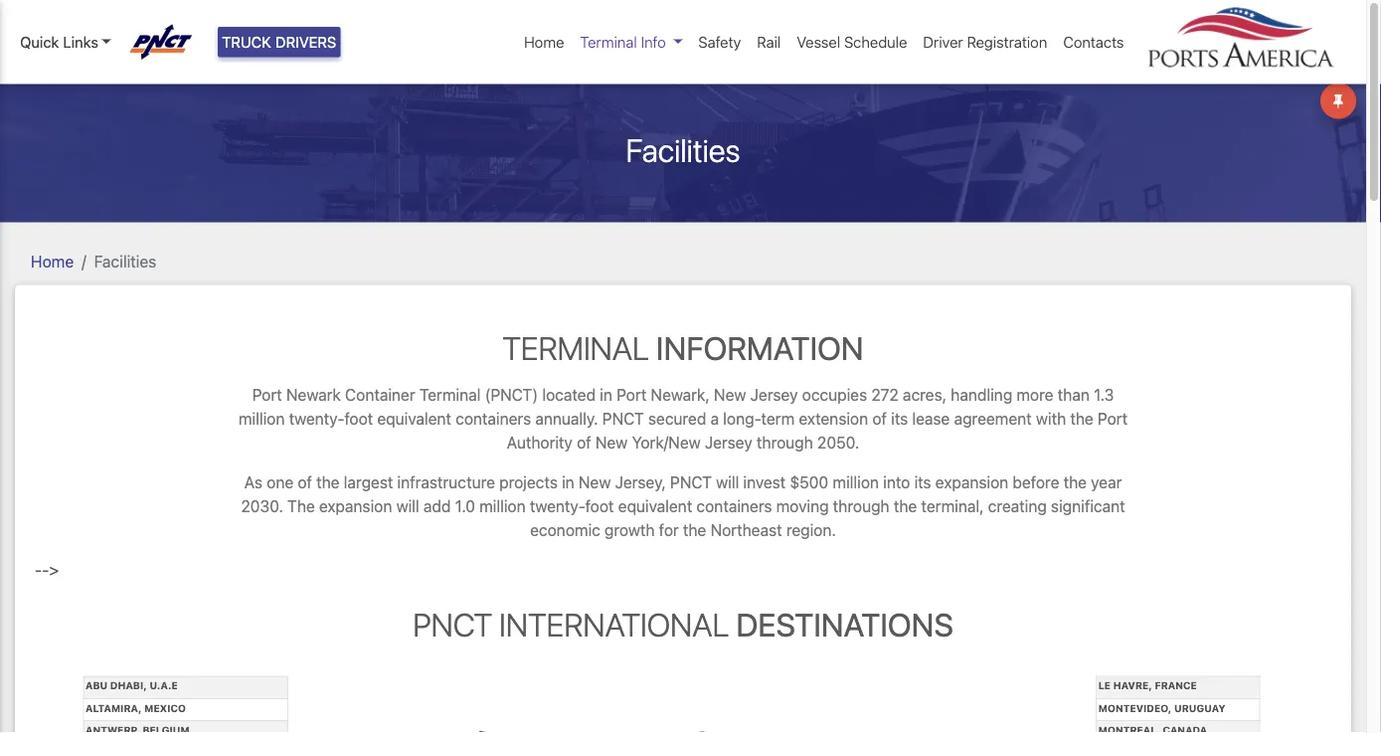 Task type: vqa. For each thing, say whether or not it's contained in the screenshot.
"2030."
yes



Task type: locate. For each thing, give the bounding box(es) containing it.
driver registration link
[[915, 23, 1056, 61]]

home link
[[516, 23, 572, 61], [31, 252, 74, 271]]

with
[[1036, 409, 1066, 428]]

abu dhabi, u.a.e
[[85, 680, 178, 691]]

new up long-
[[714, 385, 746, 404]]

1 horizontal spatial through
[[833, 497, 890, 516]]

1 vertical spatial will
[[396, 497, 419, 516]]

will left invest
[[716, 473, 739, 492]]

quick links link
[[20, 31, 111, 53]]

0 vertical spatial expansion
[[936, 473, 1009, 492]]

into
[[883, 473, 910, 492]]

the up significant
[[1064, 473, 1087, 492]]

1 vertical spatial through
[[833, 497, 890, 516]]

terminal up located
[[503, 329, 649, 367]]

foot inside port newark container terminal (pnct) located in port newark, new jersey occupies 272 acres, handling more than 1.3 million twenty-foot equivalent containers annually. pnct secured a long-term extension of its lease agreement with the port authority of new york/new jersey through 2050.
[[344, 409, 373, 428]]

(pnct)
[[485, 385, 538, 404]]

twenty- up economic
[[530, 497, 585, 516]]

1 horizontal spatial expansion
[[936, 473, 1009, 492]]

0 vertical spatial pnct
[[602, 409, 644, 428]]

destinations
[[736, 606, 954, 643]]

its inside port newark container terminal (pnct) located in port newark, new jersey occupies 272 acres, handling more than 1.3 million twenty-foot equivalent containers annually. pnct secured a long-term extension of its lease agreement with the port authority of new york/new jersey through 2050.
[[891, 409, 908, 428]]

1 vertical spatial of
[[577, 433, 591, 452]]

2 vertical spatial of
[[298, 473, 312, 492]]

agreement
[[954, 409, 1032, 428]]

the right for
[[683, 521, 706, 540]]

1 horizontal spatial containers
[[697, 497, 772, 516]]

2 horizontal spatial port
[[1098, 409, 1128, 428]]

its
[[891, 409, 908, 428], [915, 473, 932, 492]]

0 horizontal spatial million
[[239, 409, 285, 428]]

terminal for terminal info
[[580, 33, 637, 51]]

le havre, france
[[1099, 680, 1197, 691]]

0 vertical spatial equivalent
[[377, 409, 452, 428]]

the
[[1071, 409, 1094, 428], [316, 473, 340, 492], [1064, 473, 1087, 492], [894, 497, 917, 516], [683, 521, 706, 540]]

in right located
[[600, 385, 613, 404]]

terminal
[[580, 33, 637, 51], [503, 329, 649, 367], [420, 385, 481, 404]]

new up jersey,
[[596, 433, 628, 452]]

1 horizontal spatial million
[[480, 497, 526, 516]]

1 vertical spatial containers
[[697, 497, 772, 516]]

0 horizontal spatial its
[[891, 409, 908, 428]]

1 horizontal spatial home link
[[516, 23, 572, 61]]

than
[[1058, 385, 1090, 404]]

in
[[600, 385, 613, 404], [562, 473, 575, 492]]

2 vertical spatial million
[[480, 497, 526, 516]]

0 vertical spatial twenty-
[[289, 409, 344, 428]]

jersey
[[751, 385, 798, 404], [705, 433, 753, 452]]

1 horizontal spatial in
[[600, 385, 613, 404]]

in right projects at the bottom of page
[[562, 473, 575, 492]]

$500
[[790, 473, 829, 492]]

as
[[244, 473, 263, 492]]

altamira, mexico
[[85, 702, 186, 713]]

annually.
[[535, 409, 598, 428]]

million
[[239, 409, 285, 428], [833, 473, 879, 492], [480, 497, 526, 516]]

through
[[757, 433, 813, 452], [833, 497, 890, 516]]

272
[[872, 385, 899, 404]]

jersey down long-
[[705, 433, 753, 452]]

1 vertical spatial home link
[[31, 252, 74, 271]]

1 horizontal spatial twenty-
[[530, 497, 585, 516]]

port left the newark,
[[617, 385, 647, 404]]

twenty-
[[289, 409, 344, 428], [530, 497, 585, 516]]

0 horizontal spatial through
[[757, 433, 813, 452]]

0 horizontal spatial pnct
[[413, 606, 492, 643]]

new
[[714, 385, 746, 404], [596, 433, 628, 452], [579, 473, 611, 492]]

0 vertical spatial in
[[600, 385, 613, 404]]

foot up the growth
[[585, 497, 614, 516]]

vessel
[[797, 33, 841, 51]]

0 vertical spatial jersey
[[751, 385, 798, 404]]

0 horizontal spatial of
[[298, 473, 312, 492]]

0 horizontal spatial containers
[[456, 409, 531, 428]]

0 horizontal spatial home
[[31, 252, 74, 271]]

million down projects at the bottom of page
[[480, 497, 526, 516]]

0 vertical spatial will
[[716, 473, 739, 492]]

terminal left (pnct)
[[420, 385, 481, 404]]

0 vertical spatial containers
[[456, 409, 531, 428]]

0 vertical spatial its
[[891, 409, 908, 428]]

0 horizontal spatial twenty-
[[289, 409, 344, 428]]

1 vertical spatial twenty-
[[530, 497, 585, 516]]

of down annually.
[[577, 433, 591, 452]]

port newark container terminal (pnct) located in port newark, new jersey occupies 272 acres, handling more than 1.3 million twenty-foot equivalent containers annually. pnct secured a long-term extension of its lease agreement with the port authority of new york/new jersey through 2050.
[[239, 385, 1128, 452]]

montevideo, uruguay
[[1099, 702, 1226, 713]]

contacts link
[[1056, 23, 1132, 61]]

port left the newark
[[252, 385, 282, 404]]

foot
[[344, 409, 373, 428], [585, 497, 614, 516]]

of up the on the left of page
[[298, 473, 312, 492]]

containers inside port newark container terminal (pnct) located in port newark, new jersey occupies 272 acres, handling more than 1.3 million twenty-foot equivalent containers annually. pnct secured a long-term extension of its lease agreement with the port authority of new york/new jersey through 2050.
[[456, 409, 531, 428]]

0 horizontal spatial foot
[[344, 409, 373, 428]]

terminal inside port newark container terminal (pnct) located in port newark, new jersey occupies 272 acres, handling more than 1.3 million twenty-foot equivalent containers annually. pnct secured a long-term extension of its lease agreement with the port authority of new york/new jersey through 2050.
[[420, 385, 481, 404]]

-
[[35, 560, 42, 579], [42, 560, 49, 579]]

twenty- inside port newark container terminal (pnct) located in port newark, new jersey occupies 272 acres, handling more than 1.3 million twenty-foot equivalent containers annually. pnct secured a long-term extension of its lease agreement with the port authority of new york/new jersey through 2050.
[[289, 409, 344, 428]]

1 vertical spatial its
[[915, 473, 932, 492]]

2 - from the left
[[42, 560, 49, 579]]

1 horizontal spatial home
[[524, 33, 564, 51]]

pnct
[[602, 409, 644, 428], [670, 473, 712, 492], [413, 606, 492, 643]]

long-
[[723, 409, 761, 428]]

expansion down largest on the bottom left of the page
[[319, 497, 392, 516]]

twenty- down the newark
[[289, 409, 344, 428]]

of down 272
[[873, 409, 887, 428]]

equivalent up for
[[618, 497, 693, 516]]

through down term
[[757, 433, 813, 452]]

expansion up terminal,
[[936, 473, 1009, 492]]

port down 1.3
[[1098, 409, 1128, 428]]

in inside port newark container terminal (pnct) located in port newark, new jersey occupies 272 acres, handling more than 1.3 million twenty-foot equivalent containers annually. pnct secured a long-term extension of its lease agreement with the port authority of new york/new jersey through 2050.
[[600, 385, 613, 404]]

the down than
[[1071, 409, 1094, 428]]

0 vertical spatial million
[[239, 409, 285, 428]]

0 vertical spatial through
[[757, 433, 813, 452]]

rail image
[[367, 723, 1000, 733]]

containers inside as one of the largest infrastructure projects in new jersey, pnct will invest $500 million into its expansion before the year 2030. the expansion will add 1.0 million twenty-foot equivalent containers moving through the terminal, creating significant economic growth for the northeast region.
[[697, 497, 772, 516]]

northeast
[[711, 521, 782, 540]]

1 vertical spatial expansion
[[319, 497, 392, 516]]

dhabi,
[[110, 680, 147, 691]]

region.
[[787, 521, 836, 540]]

jersey up term
[[751, 385, 798, 404]]

will left 'add'
[[396, 497, 419, 516]]

new left jersey,
[[579, 473, 611, 492]]

1 vertical spatial foot
[[585, 497, 614, 516]]

containers down (pnct)
[[456, 409, 531, 428]]

safety
[[699, 33, 741, 51]]

through down into
[[833, 497, 890, 516]]

the down into
[[894, 497, 917, 516]]

0 horizontal spatial home link
[[31, 252, 74, 271]]

safety link
[[691, 23, 749, 61]]

million left into
[[833, 473, 879, 492]]

2 vertical spatial terminal
[[420, 385, 481, 404]]

u.a.e
[[150, 680, 178, 691]]

through inside as one of the largest infrastructure projects in new jersey, pnct will invest $500 million into its expansion before the year 2030. the expansion will add 1.0 million twenty-foot equivalent containers moving through the terminal, creating significant economic growth for the northeast region.
[[833, 497, 890, 516]]

equivalent
[[377, 409, 452, 428], [618, 497, 693, 516]]

million up as
[[239, 409, 285, 428]]

1 vertical spatial terminal
[[503, 329, 649, 367]]

1 horizontal spatial foot
[[585, 497, 614, 516]]

newark,
[[651, 385, 710, 404]]

containers
[[456, 409, 531, 428], [697, 497, 772, 516]]

0 vertical spatial terminal
[[580, 33, 637, 51]]

international
[[499, 606, 729, 643]]

2 vertical spatial new
[[579, 473, 611, 492]]

1 horizontal spatial pnct
[[602, 409, 644, 428]]

france
[[1155, 680, 1197, 691]]

containers up northeast
[[697, 497, 772, 516]]

foot down container
[[344, 409, 373, 428]]

its down 272
[[891, 409, 908, 428]]

terminal information
[[503, 329, 864, 367]]

1 vertical spatial million
[[833, 473, 879, 492]]

the left largest on the bottom left of the page
[[316, 473, 340, 492]]

quick links
[[20, 33, 98, 51]]

2 horizontal spatial pnct
[[670, 473, 712, 492]]

facilities
[[626, 131, 740, 169], [94, 252, 156, 271]]

home
[[524, 33, 564, 51], [31, 252, 74, 271]]

1 horizontal spatial its
[[915, 473, 932, 492]]

1 vertical spatial jersey
[[705, 433, 753, 452]]

0 horizontal spatial facilities
[[94, 252, 156, 271]]

1 vertical spatial in
[[562, 473, 575, 492]]

1 horizontal spatial equivalent
[[618, 497, 693, 516]]

port
[[252, 385, 282, 404], [617, 385, 647, 404], [1098, 409, 1128, 428]]

0 horizontal spatial equivalent
[[377, 409, 452, 428]]

1 vertical spatial facilities
[[94, 252, 156, 271]]

0 vertical spatial of
[[873, 409, 887, 428]]

1 vertical spatial equivalent
[[618, 497, 693, 516]]

will
[[716, 473, 739, 492], [396, 497, 419, 516]]

equivalent down container
[[377, 409, 452, 428]]

york/new
[[632, 433, 701, 452]]

1 vertical spatial pnct
[[670, 473, 712, 492]]

vessel schedule link
[[789, 23, 915, 61]]

0 horizontal spatial in
[[562, 473, 575, 492]]

0 horizontal spatial expansion
[[319, 497, 392, 516]]

its right into
[[915, 473, 932, 492]]

0 vertical spatial foot
[[344, 409, 373, 428]]

schedule
[[844, 33, 907, 51]]

0 vertical spatial facilities
[[626, 131, 740, 169]]

terminal left "info"
[[580, 33, 637, 51]]



Task type: describe. For each thing, give the bounding box(es) containing it.
newark
[[286, 385, 341, 404]]

links
[[63, 33, 98, 51]]

0 horizontal spatial will
[[396, 497, 419, 516]]

million inside port newark container terminal (pnct) located in port newark, new jersey occupies 272 acres, handling more than 1.3 million twenty-foot equivalent containers annually. pnct secured a long-term extension of its lease agreement with the port authority of new york/new jersey through 2050.
[[239, 409, 285, 428]]

creating
[[988, 497, 1047, 516]]

more
[[1017, 385, 1054, 404]]

truck drivers
[[222, 33, 336, 51]]

moving
[[776, 497, 829, 516]]

handling
[[951, 385, 1013, 404]]

authority
[[507, 433, 573, 452]]

-->
[[35, 560, 59, 579]]

foot inside as one of the largest infrastructure projects in new jersey, pnct will invest $500 million into its expansion before the year 2030. the expansion will add 1.0 million twenty-foot equivalent containers moving through the terminal, creating significant economic growth for the northeast region.
[[585, 497, 614, 516]]

quick
[[20, 33, 59, 51]]

pnct inside as one of the largest infrastructure projects in new jersey, pnct will invest $500 million into its expansion before the year 2030. the expansion will add 1.0 million twenty-foot equivalent containers moving through the terminal, creating significant economic growth for the northeast region.
[[670, 473, 712, 492]]

abu
[[85, 680, 108, 691]]

information
[[656, 329, 864, 367]]

montevideo,
[[1099, 702, 1172, 713]]

1 vertical spatial new
[[596, 433, 628, 452]]

info
[[641, 33, 666, 51]]

growth
[[605, 521, 655, 540]]

pnct international destinations
[[413, 606, 954, 643]]

havre,
[[1114, 680, 1153, 691]]

vessel schedule
[[797, 33, 907, 51]]

le
[[1099, 680, 1111, 691]]

extension
[[799, 409, 868, 428]]

>
[[49, 560, 59, 579]]

the inside port newark container terminal (pnct) located in port newark, new jersey occupies 272 acres, handling more than 1.3 million twenty-foot equivalent containers annually. pnct secured a long-term extension of its lease agreement with the port authority of new york/new jersey through 2050.
[[1071, 409, 1094, 428]]

1.3
[[1094, 385, 1114, 404]]

registration
[[967, 33, 1048, 51]]

term
[[761, 409, 795, 428]]

1 - from the left
[[35, 560, 42, 579]]

acres,
[[903, 385, 947, 404]]

driver
[[923, 33, 963, 51]]

its inside as one of the largest infrastructure projects in new jersey, pnct will invest $500 million into its expansion before the year 2030. the expansion will add 1.0 million twenty-foot equivalent containers moving through the terminal, creating significant economic growth for the northeast region.
[[915, 473, 932, 492]]

drivers
[[275, 33, 336, 51]]

2 vertical spatial pnct
[[413, 606, 492, 643]]

new inside as one of the largest infrastructure projects in new jersey, pnct will invest $500 million into its expansion before the year 2030. the expansion will add 1.0 million twenty-foot equivalent containers moving through the terminal, creating significant economic growth for the northeast region.
[[579, 473, 611, 492]]

container
[[345, 385, 415, 404]]

for
[[659, 521, 679, 540]]

pnct inside port newark container terminal (pnct) located in port newark, new jersey occupies 272 acres, handling more than 1.3 million twenty-foot equivalent containers annually. pnct secured a long-term extension of its lease agreement with the port authority of new york/new jersey through 2050.
[[602, 409, 644, 428]]

secured
[[648, 409, 707, 428]]

a
[[711, 409, 719, 428]]

twenty- inside as one of the largest infrastructure projects in new jersey, pnct will invest $500 million into its expansion before the year 2030. the expansion will add 1.0 million twenty-foot equivalent containers moving through the terminal, creating significant economic growth for the northeast region.
[[530, 497, 585, 516]]

year
[[1091, 473, 1122, 492]]

occupies
[[802, 385, 867, 404]]

the
[[287, 497, 315, 516]]

2050.
[[818, 433, 860, 452]]

2 horizontal spatial million
[[833, 473, 879, 492]]

1 horizontal spatial port
[[617, 385, 647, 404]]

equivalent inside as one of the largest infrastructure projects in new jersey, pnct will invest $500 million into its expansion before the year 2030. the expansion will add 1.0 million twenty-foot equivalent containers moving through the terminal, creating significant economic growth for the northeast region.
[[618, 497, 693, 516]]

2 horizontal spatial of
[[873, 409, 887, 428]]

in inside as one of the largest infrastructure projects in new jersey, pnct will invest $500 million into its expansion before the year 2030. the expansion will add 1.0 million twenty-foot equivalent containers moving through the terminal, creating significant economic growth for the northeast region.
[[562, 473, 575, 492]]

mexico
[[144, 702, 186, 713]]

terminal info
[[580, 33, 666, 51]]

2030.
[[241, 497, 283, 516]]

uruguay
[[1175, 702, 1226, 713]]

infrastructure
[[397, 473, 495, 492]]

lease
[[912, 409, 950, 428]]

invest
[[743, 473, 786, 492]]

altamira,
[[85, 702, 142, 713]]

truck drivers link
[[218, 27, 340, 57]]

0 vertical spatial home link
[[516, 23, 572, 61]]

1 horizontal spatial of
[[577, 433, 591, 452]]

located
[[542, 385, 596, 404]]

before
[[1013, 473, 1060, 492]]

truck
[[222, 33, 271, 51]]

rail
[[757, 33, 781, 51]]

terminal,
[[921, 497, 984, 516]]

add
[[424, 497, 451, 516]]

economic
[[530, 521, 601, 540]]

largest
[[344, 473, 393, 492]]

one
[[267, 473, 294, 492]]

1 horizontal spatial facilities
[[626, 131, 740, 169]]

0 vertical spatial new
[[714, 385, 746, 404]]

1 vertical spatial home
[[31, 252, 74, 271]]

of inside as one of the largest infrastructure projects in new jersey, pnct will invest $500 million into its expansion before the year 2030. the expansion will add 1.0 million twenty-foot equivalent containers moving through the terminal, creating significant economic growth for the northeast region.
[[298, 473, 312, 492]]

projects
[[499, 473, 558, 492]]

driver registration
[[923, 33, 1048, 51]]

terminal for terminal information
[[503, 329, 649, 367]]

0 vertical spatial home
[[524, 33, 564, 51]]

1.0
[[455, 497, 475, 516]]

rail link
[[749, 23, 789, 61]]

equivalent inside port newark container terminal (pnct) located in port newark, new jersey occupies 272 acres, handling more than 1.3 million twenty-foot equivalent containers annually. pnct secured a long-term extension of its lease agreement with the port authority of new york/new jersey through 2050.
[[377, 409, 452, 428]]

as one of the largest infrastructure projects in new jersey, pnct will invest $500 million into its expansion before the year 2030. the expansion will add 1.0 million twenty-foot equivalent containers moving through the terminal, creating significant economic growth for the northeast region.
[[241, 473, 1125, 540]]

contacts
[[1064, 33, 1124, 51]]

0 horizontal spatial port
[[252, 385, 282, 404]]

jersey,
[[615, 473, 666, 492]]

through inside port newark container terminal (pnct) located in port newark, new jersey occupies 272 acres, handling more than 1.3 million twenty-foot equivalent containers annually. pnct secured a long-term extension of its lease agreement with the port authority of new york/new jersey through 2050.
[[757, 433, 813, 452]]

significant
[[1051, 497, 1125, 516]]

terminal info link
[[572, 23, 691, 61]]

1 horizontal spatial will
[[716, 473, 739, 492]]



